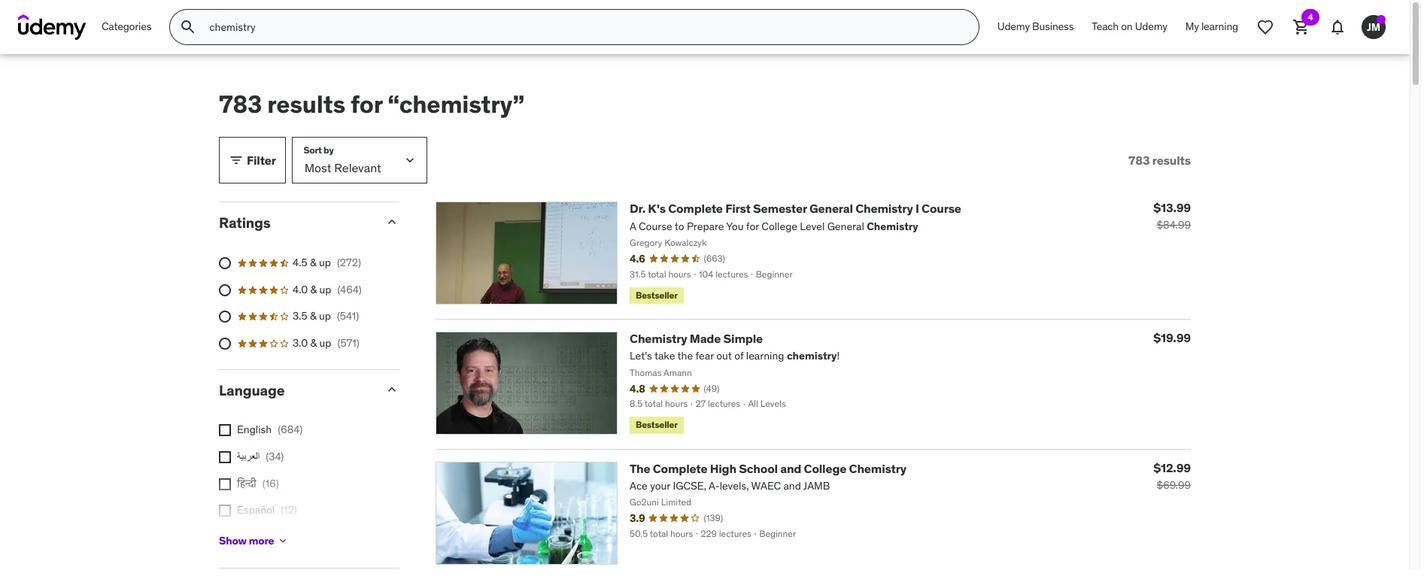 Task type: vqa. For each thing, say whether or not it's contained in the screenshot.
4.0 & up's UP
yes



Task type: locate. For each thing, give the bounding box(es) containing it.
4.5
[[293, 256, 307, 270]]

up for 3.5 & up
[[319, 310, 331, 323]]

0 vertical spatial results
[[267, 89, 345, 120]]

on
[[1121, 20, 1133, 33]]

1 horizontal spatial results
[[1153, 153, 1191, 168]]

complete
[[668, 201, 723, 216], [653, 461, 708, 476]]

up for 3.0 & up
[[319, 336, 331, 350]]

4.0
[[293, 283, 308, 296]]

&
[[310, 256, 317, 270], [310, 283, 317, 296], [310, 310, 317, 323], [310, 336, 317, 350]]

3.5
[[293, 310, 307, 323]]

complete right the
[[653, 461, 708, 476]]

2 vertical spatial chemistry
[[849, 461, 907, 476]]

i
[[916, 201, 919, 216]]

k's
[[648, 201, 666, 216]]

results
[[267, 89, 345, 120], [1153, 153, 1191, 168]]

business
[[1032, 20, 1074, 33]]

0 vertical spatial xsmall image
[[219, 451, 231, 463]]

chemistry right college
[[849, 461, 907, 476]]

the
[[630, 461, 650, 476]]

"chemistry"
[[388, 89, 524, 120]]

learning
[[1202, 20, 1239, 33]]

ratings
[[219, 214, 271, 232]]

chemistry left "made" at the bottom
[[630, 331, 687, 346]]

0 horizontal spatial xsmall image
[[219, 425, 231, 437]]

chemistry left i
[[856, 201, 913, 216]]

& right "3.0"
[[310, 336, 317, 350]]

3.0 & up (571)
[[293, 336, 359, 350]]

results up $13.99
[[1153, 153, 1191, 168]]

up left (541)
[[319, 310, 331, 323]]

my learning
[[1186, 20, 1239, 33]]

العربية (34)
[[237, 450, 284, 463]]

3.0
[[293, 336, 308, 350]]

1 horizontal spatial udemy
[[1135, 20, 1168, 33]]

0 vertical spatial chemistry
[[856, 201, 913, 216]]

& for 3.5
[[310, 310, 317, 323]]

4.5 & up (272)
[[293, 256, 361, 270]]

3 up from the top
[[319, 310, 331, 323]]

udemy left 'business'
[[998, 20, 1030, 33]]

& right 4.5
[[310, 256, 317, 270]]

xsmall image left english
[[219, 425, 231, 437]]

$13.99 $84.99
[[1154, 200, 1191, 232]]

first
[[725, 201, 751, 216]]

1 xsmall image from the top
[[219, 451, 231, 463]]

(272)
[[337, 256, 361, 270]]

xsmall image
[[219, 451, 231, 463], [219, 478, 231, 490], [219, 505, 231, 517]]

english (684)
[[237, 423, 303, 437]]

2 & from the top
[[310, 283, 317, 296]]

& right "4.0"
[[310, 283, 317, 296]]

español (12)
[[237, 503, 297, 517]]

2 xsmall image from the top
[[219, 478, 231, 490]]

xsmall image
[[219, 425, 231, 437], [277, 535, 289, 547]]

xsmall image left العربية
[[219, 451, 231, 463]]

teach on udemy link
[[1083, 9, 1177, 45]]

udemy
[[998, 20, 1030, 33], [1135, 20, 1168, 33]]

$84.99
[[1157, 219, 1191, 232]]

up
[[319, 256, 331, 270], [319, 283, 331, 296], [319, 310, 331, 323], [319, 336, 331, 350]]

2 vertical spatial xsmall image
[[219, 505, 231, 517]]

العربية
[[237, 450, 260, 463]]

0 vertical spatial 783
[[219, 89, 262, 120]]

1 vertical spatial xsmall image
[[219, 478, 231, 490]]

783 inside status
[[1129, 153, 1150, 168]]

up left (464)
[[319, 283, 331, 296]]

chemistry
[[856, 201, 913, 216], [630, 331, 687, 346], [849, 461, 907, 476]]

xsmall image left the español
[[219, 505, 231, 517]]

dr. k's complete first semester general chemistry i course
[[630, 201, 961, 216]]

jm link
[[1356, 9, 1392, 45]]

1 up from the top
[[319, 256, 331, 270]]

udemy image
[[18, 14, 87, 40]]

3.5 & up (541)
[[293, 310, 359, 323]]

udemy right on
[[1135, 20, 1168, 33]]

& for 3.0
[[310, 336, 317, 350]]

4
[[1308, 11, 1313, 23]]

1 vertical spatial results
[[1153, 153, 1191, 168]]

1 vertical spatial complete
[[653, 461, 708, 476]]

4 & from the top
[[310, 336, 317, 350]]

2 up from the top
[[319, 283, 331, 296]]

language button
[[219, 381, 372, 399]]

chemistry made simple link
[[630, 331, 763, 346]]

teach
[[1092, 20, 1119, 33]]

783 results for "chemistry"
[[219, 89, 524, 120]]

(12)
[[281, 503, 297, 517]]

simple
[[724, 331, 763, 346]]

my learning link
[[1177, 9, 1248, 45]]

results left for at the left of page
[[267, 89, 345, 120]]

results inside 783 results status
[[1153, 153, 1191, 168]]

small image for ratings
[[385, 215, 400, 230]]

up for 4.5 & up
[[319, 256, 331, 270]]

1 vertical spatial 783
[[1129, 153, 1150, 168]]

& right 3.5 at the bottom of the page
[[310, 310, 317, 323]]

chemistry made simple
[[630, 331, 763, 346]]

up for 4.0 & up
[[319, 283, 331, 296]]

up left (571)
[[319, 336, 331, 350]]

xsmall image left हिन्दी
[[219, 478, 231, 490]]

(34)
[[266, 450, 284, 463]]

$13.99
[[1154, 200, 1191, 215]]

0 horizontal spatial 783
[[219, 89, 262, 120]]

Search for anything text field
[[206, 14, 961, 40]]

xsmall image for العربية
[[219, 451, 231, 463]]

more
[[249, 534, 274, 548]]

783
[[219, 89, 262, 120], [1129, 153, 1150, 168]]

783 results
[[1129, 153, 1191, 168]]

course
[[922, 201, 961, 216]]

1 vertical spatial small image
[[385, 215, 400, 230]]

1 vertical spatial xsmall image
[[277, 535, 289, 547]]

up left (272)
[[319, 256, 331, 270]]

1 horizontal spatial 783
[[1129, 153, 1150, 168]]

small image
[[229, 153, 244, 168], [385, 215, 400, 230], [385, 382, 400, 397]]

& for 4.0
[[310, 283, 317, 296]]

1 horizontal spatial xsmall image
[[277, 535, 289, 547]]

0 horizontal spatial results
[[267, 89, 345, 120]]

results for 783 results
[[1153, 153, 1191, 168]]

jm
[[1367, 20, 1381, 34]]

$12.99 $69.99
[[1154, 460, 1191, 492]]

português
[[237, 530, 286, 544]]

3 & from the top
[[310, 310, 317, 323]]

0 vertical spatial small image
[[229, 153, 244, 168]]

semester
[[753, 201, 807, 216]]

1 & from the top
[[310, 256, 317, 270]]

xsmall image right the 'more'
[[277, 535, 289, 547]]

results for 783 results for "chemistry"
[[267, 89, 345, 120]]

3 xsmall image from the top
[[219, 505, 231, 517]]

4 up from the top
[[319, 336, 331, 350]]

complete right 'k's'
[[668, 201, 723, 216]]

0 horizontal spatial udemy
[[998, 20, 1030, 33]]

2 vertical spatial small image
[[385, 382, 400, 397]]

the complete high school and college chemistry link
[[630, 461, 907, 476]]

xsmall image for español
[[219, 505, 231, 517]]

categories button
[[93, 9, 161, 45]]

0 vertical spatial xsmall image
[[219, 425, 231, 437]]

high
[[710, 461, 737, 476]]

school
[[739, 461, 778, 476]]

(16)
[[262, 477, 279, 490]]



Task type: describe. For each thing, give the bounding box(es) containing it.
chemistry for dr. k's complete first semester general chemistry i course
[[856, 201, 913, 216]]

teach on udemy
[[1092, 20, 1168, 33]]

$69.99
[[1157, 478, 1191, 492]]

notifications image
[[1329, 18, 1347, 36]]

and
[[780, 461, 802, 476]]

783 for 783 results for "chemistry"
[[219, 89, 262, 120]]

0 vertical spatial complete
[[668, 201, 723, 216]]

dr.
[[630, 201, 646, 216]]

4.0 & up (464)
[[293, 283, 362, 296]]

$19.99
[[1154, 330, 1191, 345]]

chemistry for the complete high school and college chemistry
[[849, 461, 907, 476]]

हिन्दी
[[237, 477, 256, 490]]

1 udemy from the left
[[998, 20, 1030, 33]]

1 vertical spatial chemistry
[[630, 331, 687, 346]]

show
[[219, 534, 247, 548]]

ratings button
[[219, 214, 372, 232]]

for
[[351, 89, 382, 120]]

udemy business
[[998, 20, 1074, 33]]

हिन्दी (16)
[[237, 477, 279, 490]]

4 link
[[1284, 9, 1320, 45]]

general
[[810, 201, 853, 216]]

categories
[[102, 20, 152, 33]]

submit search image
[[179, 18, 197, 36]]

(464)
[[337, 283, 362, 296]]

783 for 783 results
[[1129, 153, 1150, 168]]

xsmall image for हिन्दी
[[219, 478, 231, 490]]

(541)
[[337, 310, 359, 323]]

(571)
[[337, 336, 359, 350]]

made
[[690, 331, 721, 346]]

filter
[[247, 153, 276, 168]]

my
[[1186, 20, 1199, 33]]

language
[[219, 381, 285, 399]]

you have alerts image
[[1377, 15, 1386, 24]]

wishlist image
[[1257, 18, 1275, 36]]

xsmall image inside show more button
[[277, 535, 289, 547]]

(684)
[[278, 423, 303, 437]]

show more
[[219, 534, 274, 548]]

$12.99
[[1154, 460, 1191, 475]]

small image for language
[[385, 382, 400, 397]]

dr. k's complete first semester general chemistry i course link
[[630, 201, 961, 216]]

filter button
[[219, 137, 286, 184]]

college
[[804, 461, 847, 476]]

small image inside filter button
[[229, 153, 244, 168]]

783 results status
[[1129, 153, 1191, 168]]

shopping cart with 4 items image
[[1293, 18, 1311, 36]]

udemy business link
[[989, 9, 1083, 45]]

& for 4.5
[[310, 256, 317, 270]]

show more button
[[219, 526, 289, 556]]

english
[[237, 423, 272, 437]]

the complete high school and college chemistry
[[630, 461, 907, 476]]

español
[[237, 503, 275, 517]]

2 udemy from the left
[[1135, 20, 1168, 33]]



